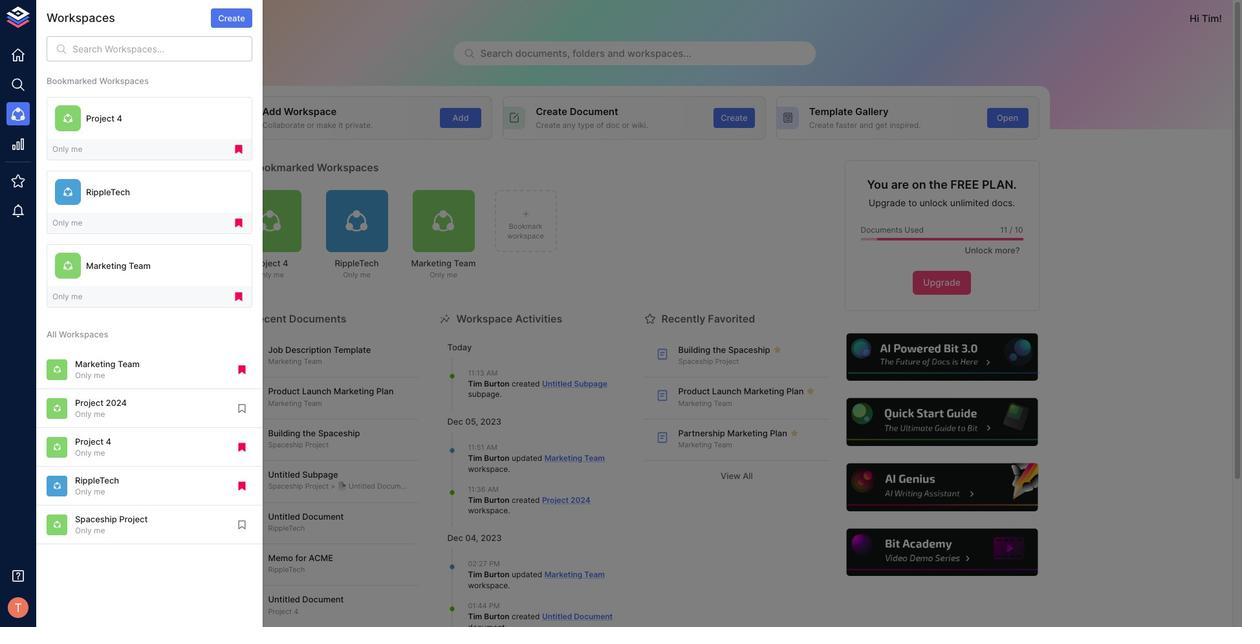 Task type: vqa. For each thing, say whether or not it's contained in the screenshot.
AM within the 11:51 AM Tim Burton updated Marketing Team workspace .
yes



Task type: describe. For each thing, give the bounding box(es) containing it.
workspace for 11:51 am tim burton updated marketing team workspace .
[[468, 464, 508, 474]]

you are on the free plan. upgrade to unlock unlimited docs.
[[867, 178, 1017, 208]]

open
[[997, 113, 1019, 123]]

workspaces...
[[628, 47, 692, 60]]

you
[[867, 178, 889, 191]]

subpage inside 11:13 am tim burton created untitled subpage subpage .
[[574, 379, 608, 389]]

3 help image from the top
[[845, 462, 1040, 514]]

untitled inside untitled document rippletech
[[268, 512, 300, 522]]

are
[[892, 178, 910, 191]]

11:51 am tim burton updated marketing team workspace .
[[468, 444, 605, 474]]

tim for 11:36 am tim burton created project 2024 workspace .
[[468, 496, 482, 505]]

spaceship project only me
[[75, 515, 148, 536]]

dec 05, 2023
[[448, 417, 502, 427]]

project 2024 link
[[542, 496, 591, 505]]

search documents, folders and workspaces... button
[[453, 41, 816, 65]]

folders
[[573, 47, 605, 60]]

enterprises
[[100, 12, 154, 24]]

11:51
[[468, 444, 484, 453]]

unlock
[[920, 197, 948, 208]]

add workspace collaborate or make it private.
[[262, 106, 373, 130]]

0 vertical spatial project 4 only me
[[252, 258, 288, 280]]

11 / 10
[[1001, 225, 1024, 235]]

. for 11:36 am tim burton created project 2024 workspace .
[[508, 506, 510, 516]]

the for building the spaceship
[[713, 345, 726, 355]]

gallery
[[856, 106, 889, 118]]

spaceship inside untitled subpage spaceship project > 📄 untitled document
[[268, 482, 303, 492]]

doc
[[606, 120, 620, 130]]

documents used
[[861, 225, 924, 235]]

search
[[481, 47, 513, 60]]

view all button
[[645, 467, 829, 487]]

recent
[[251, 312, 287, 325]]

04,
[[466, 534, 479, 544]]

1 horizontal spatial documents
[[861, 225, 903, 235]]

rogue
[[67, 12, 97, 24]]

am for marketing
[[486, 444, 498, 453]]

of
[[597, 120, 604, 130]]

2023 for dec 05, 2023
[[481, 417, 502, 427]]

on
[[912, 178, 927, 191]]

2024 inside 11:36 am tim burton created project 2024 workspace .
[[571, 496, 591, 505]]

marketing team link for 2024
[[545, 454, 605, 463]]

t
[[14, 601, 22, 615]]

subpage inside untitled subpage spaceship project > 📄 untitled document
[[302, 470, 338, 480]]

rogue enterprises
[[67, 12, 154, 24]]

1 help image from the top
[[845, 332, 1040, 383]]

2 help image from the top
[[845, 397, 1040, 448]]

type
[[578, 120, 595, 130]]

create document create any type of doc or wiki.
[[536, 106, 648, 130]]

all workspaces
[[47, 330, 108, 340]]

any
[[563, 120, 576, 130]]

all inside button
[[743, 471, 753, 482]]

product for product launch marketing plan marketing team
[[268, 387, 300, 397]]

or inside 'add workspace collaborate or make it private.'
[[307, 120, 315, 130]]

2 only me from the top
[[52, 218, 83, 228]]

used
[[905, 225, 924, 235]]

for
[[296, 553, 307, 564]]

template gallery create faster and get inspired.
[[810, 106, 921, 130]]

0 vertical spatial rippletech only me
[[335, 258, 379, 280]]

0 vertical spatial all
[[47, 330, 57, 340]]

burton for 11:13 am tim burton created untitled subpage subpage .
[[484, 379, 510, 389]]

am for project
[[488, 486, 499, 495]]

11:36 am tim burton created project 2024 workspace .
[[468, 486, 591, 516]]

project inside untitled subpage spaceship project > 📄 untitled document
[[305, 482, 329, 492]]

unlock more?
[[965, 246, 1020, 256]]

burton for 01:44 pm tim burton created untitled document
[[484, 612, 510, 622]]

02:27 pm tim burton updated marketing team workspace .
[[468, 560, 605, 591]]

memo
[[268, 553, 293, 564]]

bookmark
[[509, 222, 543, 231]]

documents,
[[516, 47, 570, 60]]

more?
[[995, 246, 1020, 256]]

private.
[[345, 120, 373, 130]]

2024 inside 'project 2024 only me'
[[106, 398, 127, 409]]

0 vertical spatial remove bookmark image
[[233, 144, 245, 155]]

partnership
[[679, 428, 725, 439]]

02:27
[[468, 560, 487, 569]]

recent documents
[[251, 312, 347, 325]]

project inside building the spaceship spaceship project
[[305, 441, 329, 450]]

project inside 11:36 am tim burton created project 2024 workspace .
[[542, 496, 569, 505]]

job description template marketing team
[[268, 345, 371, 366]]

created for untitled document
[[512, 612, 540, 622]]

view
[[721, 471, 741, 482]]

tim for 11:51 am tim burton updated marketing team workspace .
[[468, 454, 482, 463]]

untitled inside untitled document project 4
[[268, 595, 300, 606]]

marketing team link for document
[[545, 570, 605, 580]]

unlock
[[965, 246, 993, 256]]

untitled subpage spaceship project > 📄 untitled document
[[268, 470, 412, 492]]

favorited
[[708, 312, 756, 325]]

01:44 pm tim burton created untitled document
[[468, 602, 613, 622]]

add for add
[[453, 113, 469, 123]]

document inside 01:44 pm tim burton created untitled document
[[574, 612, 613, 622]]

hi tim !
[[1190, 12, 1223, 24]]

am for untitled
[[487, 369, 498, 378]]

. for 02:27 pm tim burton updated marketing team workspace .
[[508, 581, 510, 591]]

partnership marketing plan
[[679, 428, 788, 439]]

team inside product launch marketing plan marketing team
[[304, 399, 322, 408]]

project inside untitled document project 4
[[268, 608, 292, 617]]

4 inside untitled document project 4
[[294, 608, 299, 617]]

1 horizontal spatial bookmarked workspaces
[[251, 161, 379, 174]]

marketing inside 11:51 am tim burton updated marketing team workspace .
[[545, 454, 583, 463]]

11:36
[[468, 486, 486, 495]]

launch for product launch marketing plan marketing team
[[302, 387, 332, 397]]

marketing inside job description template marketing team
[[268, 357, 302, 366]]

add for add workspace collaborate or make it private.
[[262, 106, 282, 118]]

product launch marketing plan
[[679, 387, 804, 397]]

get
[[876, 120, 888, 130]]

. for 11:13 am tim burton created untitled subpage subpage .
[[500, 390, 502, 400]]

4 help image from the top
[[845, 528, 1040, 579]]

create inside template gallery create faster and get inspired.
[[810, 120, 834, 130]]

rippletech inside untitled document rippletech
[[268, 524, 305, 533]]

hi
[[1190, 12, 1200, 24]]

11:13
[[468, 369, 485, 378]]

plan.
[[982, 178, 1017, 191]]



Task type: locate. For each thing, give the bounding box(es) containing it.
dec 04, 2023
[[448, 534, 502, 544]]

document inside untitled document project 4
[[302, 595, 344, 606]]

the up spaceship project
[[713, 345, 726, 355]]

0 vertical spatial marketing team only me
[[411, 258, 476, 280]]

document inside untitled subpage spaceship project > 📄 untitled document
[[377, 482, 412, 492]]

2 vertical spatial the
[[303, 428, 316, 439]]

1 vertical spatial documents
[[289, 312, 347, 325]]

1 horizontal spatial bookmarked
[[251, 161, 314, 174]]

1 horizontal spatial workspace
[[457, 312, 513, 325]]

1 updated from the top
[[512, 454, 543, 463]]

3 created from the top
[[512, 612, 540, 622]]

building the spaceship
[[679, 345, 771, 355]]

1 vertical spatial only me
[[52, 218, 83, 228]]

0 horizontal spatial bookmarked workspaces
[[47, 76, 149, 86]]

activities
[[516, 312, 563, 325]]

upgrade down you
[[869, 197, 906, 208]]

0 vertical spatial upgrade
[[869, 197, 906, 208]]

workspace inside button
[[508, 232, 544, 241]]

tim inside 01:44 pm tim burton created untitled document
[[468, 612, 482, 622]]

bookmark image
[[236, 403, 248, 415]]

project 4 only me down 'project 2024 only me'
[[75, 437, 111, 458]]

1 2023 from the top
[[481, 417, 502, 427]]

2 vertical spatial only me
[[52, 292, 83, 301]]

0 horizontal spatial all
[[47, 330, 57, 340]]

1 only me from the top
[[52, 144, 83, 154]]

created left project 2024 link
[[512, 496, 540, 505]]

0 horizontal spatial bookmarked
[[47, 76, 97, 86]]

tim inside 11:51 am tim burton updated marketing team workspace .
[[468, 454, 482, 463]]

rippletech only me
[[335, 258, 379, 280], [75, 476, 119, 497]]

2 product from the left
[[679, 387, 710, 397]]

the up unlock
[[930, 178, 948, 191]]

marketing team for partnership
[[679, 441, 733, 450]]

am inside 11:51 am tim burton updated marketing team workspace .
[[486, 444, 498, 453]]

0 vertical spatial building
[[679, 345, 711, 355]]

bookmarked workspaces down make
[[251, 161, 379, 174]]

1 horizontal spatial the
[[713, 345, 726, 355]]

building for building the spaceship spaceship project
[[268, 428, 301, 439]]

untitled inside 01:44 pm tim burton created untitled document
[[542, 612, 572, 622]]

product launch marketing plan marketing team
[[268, 387, 394, 408]]

0 vertical spatial 2024
[[106, 398, 127, 409]]

0 horizontal spatial documents
[[289, 312, 347, 325]]

2 vertical spatial marketing team
[[679, 441, 733, 450]]

0 horizontal spatial workspace
[[284, 106, 337, 118]]

burton down 11:36
[[484, 496, 510, 505]]

and down gallery
[[860, 120, 874, 130]]

/
[[1010, 225, 1013, 235]]

unlimited
[[951, 197, 990, 208]]

open button
[[987, 108, 1029, 128]]

collaborate
[[262, 120, 305, 130]]

0 vertical spatial documents
[[861, 225, 903, 235]]

building inside building the spaceship spaceship project
[[268, 428, 301, 439]]

untitled document link
[[542, 612, 613, 622]]

1 vertical spatial 2023
[[481, 534, 502, 544]]

r
[[52, 12, 57, 23]]

building for building the spaceship
[[679, 345, 711, 355]]

plan for product launch marketing plan
[[787, 387, 804, 397]]

bookmark image
[[236, 520, 248, 531]]

1 or from the left
[[307, 120, 315, 130]]

all
[[47, 330, 57, 340], [743, 471, 753, 482]]

burton inside 01:44 pm tim burton created untitled document
[[484, 612, 510, 622]]

1 product from the left
[[268, 387, 300, 397]]

acme
[[309, 553, 333, 564]]

1 vertical spatial building
[[268, 428, 301, 439]]

pm inside 01:44 pm tim burton created untitled document
[[489, 602, 500, 611]]

0 vertical spatial am
[[487, 369, 498, 378]]

1 horizontal spatial upgrade
[[924, 277, 961, 288]]

job
[[268, 345, 283, 355]]

untitled inside 11:13 am tim burton created untitled subpage subpage .
[[542, 379, 572, 389]]

only me
[[52, 144, 83, 154], [52, 218, 83, 228], [52, 292, 83, 301]]

updated inside 11:51 am tim burton updated marketing team workspace .
[[512, 454, 543, 463]]

burton down the 01:44
[[484, 612, 510, 622]]

template right description at the left
[[334, 345, 371, 355]]

launch down job description template marketing team
[[302, 387, 332, 397]]

📄
[[338, 482, 347, 492]]

11:13 am tim burton created untitled subpage subpage .
[[468, 369, 608, 400]]

2 or from the left
[[622, 120, 630, 130]]

workspace down 11:36
[[468, 506, 508, 516]]

1 burton from the top
[[484, 379, 510, 389]]

0 vertical spatial the
[[930, 178, 948, 191]]

tim down the 01:44
[[468, 612, 482, 622]]

workspace inside 11:36 am tim burton created project 2024 workspace .
[[468, 506, 508, 516]]

building down product launch marketing plan marketing team
[[268, 428, 301, 439]]

workspace
[[508, 232, 544, 241], [468, 464, 508, 474], [468, 506, 508, 516], [468, 581, 508, 591]]

project inside spaceship project only me
[[119, 515, 148, 525]]

1 horizontal spatial and
[[860, 120, 874, 130]]

1 horizontal spatial product
[[679, 387, 710, 397]]

2023
[[481, 417, 502, 427], [481, 534, 502, 544]]

.
[[500, 390, 502, 400], [508, 464, 510, 474], [508, 506, 510, 516], [508, 581, 510, 591]]

unlock more? button
[[958, 241, 1024, 261]]

2 created from the top
[[512, 496, 540, 505]]

me inside spaceship project only me
[[94, 526, 105, 536]]

0 vertical spatial marketing team
[[86, 261, 151, 271]]

updated for untitled
[[512, 570, 543, 580]]

pm for updated
[[489, 560, 500, 569]]

recently
[[662, 312, 706, 325]]

2 burton from the top
[[484, 454, 510, 463]]

0 horizontal spatial rippletech only me
[[75, 476, 119, 497]]

recently favorited
[[662, 312, 756, 325]]

the inside you are on the free plan. upgrade to unlock unlimited docs.
[[930, 178, 948, 191]]

only me for project
[[52, 144, 83, 154]]

product down 'job'
[[268, 387, 300, 397]]

0 horizontal spatial and
[[608, 47, 625, 60]]

and inside template gallery create faster and get inspired.
[[860, 120, 874, 130]]

1 vertical spatial updated
[[512, 570, 543, 580]]

building
[[679, 345, 711, 355], [268, 428, 301, 439]]

1 launch from the left
[[302, 387, 332, 397]]

bookmark workspace
[[508, 222, 544, 241]]

burton inside 11:51 am tim burton updated marketing team workspace .
[[484, 454, 510, 463]]

0 horizontal spatial subpage
[[302, 470, 338, 480]]

1 vertical spatial all
[[743, 471, 753, 482]]

dec left 04,
[[448, 534, 463, 544]]

document inside untitled document rippletech
[[302, 512, 344, 522]]

workspace for 11:36 am tim burton created project 2024 workspace .
[[468, 506, 508, 516]]

product for product launch marketing plan
[[679, 387, 710, 397]]

3 burton from the top
[[484, 496, 510, 505]]

0 horizontal spatial upgrade
[[869, 197, 906, 208]]

4 burton from the top
[[484, 570, 510, 580]]

1 vertical spatial project 4 only me
[[75, 437, 111, 458]]

burton inside 11:13 am tim burton created untitled subpage subpage .
[[484, 379, 510, 389]]

1 vertical spatial am
[[486, 444, 498, 453]]

t button
[[4, 594, 32, 623]]

am
[[487, 369, 498, 378], [486, 444, 498, 453], [488, 486, 499, 495]]

0 horizontal spatial building
[[268, 428, 301, 439]]

1 vertical spatial template
[[334, 345, 371, 355]]

updated up 01:44 pm tim burton created untitled document
[[512, 570, 543, 580]]

marketing inside 02:27 pm tim burton updated marketing team workspace .
[[545, 570, 583, 580]]

created down 02:27 pm tim burton updated marketing team workspace .
[[512, 612, 540, 622]]

1 horizontal spatial add
[[453, 113, 469, 123]]

05,
[[466, 417, 478, 427]]

1 horizontal spatial rippletech only me
[[335, 258, 379, 280]]

1 vertical spatial subpage
[[302, 470, 338, 480]]

bookmarked up 'project 4'
[[47, 76, 97, 86]]

1 vertical spatial bookmarked workspaces
[[251, 161, 379, 174]]

4
[[117, 113, 122, 124], [283, 258, 288, 269], [106, 437, 111, 447], [294, 608, 299, 617]]

document for untitled document project 4
[[302, 595, 344, 606]]

0 horizontal spatial template
[[334, 345, 371, 355]]

1 vertical spatial workspace
[[457, 312, 513, 325]]

1 vertical spatial create button
[[714, 108, 755, 128]]

faster
[[836, 120, 858, 130]]

team inside 11:51 am tim burton updated marketing team workspace .
[[585, 454, 605, 463]]

1 vertical spatial the
[[713, 345, 726, 355]]

1 created from the top
[[512, 379, 540, 389]]

0 vertical spatial template
[[810, 106, 853, 118]]

1 vertical spatial remove bookmark image
[[236, 364, 248, 376]]

. inside 11:51 am tim burton updated marketing team workspace .
[[508, 464, 510, 474]]

pm for created
[[489, 602, 500, 611]]

0 vertical spatial created
[[512, 379, 540, 389]]

0 vertical spatial and
[[608, 47, 625, 60]]

0 vertical spatial only me
[[52, 144, 83, 154]]

1 vertical spatial marketing team
[[679, 399, 733, 408]]

add inside 'add workspace collaborate or make it private.'
[[262, 106, 282, 118]]

or inside create document create any type of doc or wiki.
[[622, 120, 630, 130]]

building up spaceship project
[[679, 345, 711, 355]]

workspace down bookmark
[[508, 232, 544, 241]]

2023 right 04,
[[481, 534, 502, 544]]

spaceship inside spaceship project only me
[[75, 515, 117, 525]]

created inside 11:36 am tim burton created project 2024 workspace .
[[512, 496, 540, 505]]

updated up 11:36 am tim burton created project 2024 workspace . on the bottom left
[[512, 454, 543, 463]]

workspace up make
[[284, 106, 337, 118]]

document for untitled document rippletech
[[302, 512, 344, 522]]

marketing
[[411, 258, 452, 269], [86, 261, 127, 271], [268, 357, 302, 366], [75, 359, 116, 370], [334, 387, 374, 397], [744, 387, 785, 397], [268, 399, 302, 408], [679, 399, 712, 408], [728, 428, 768, 439], [679, 441, 712, 450], [545, 454, 583, 463], [545, 570, 583, 580]]

1 horizontal spatial building
[[679, 345, 711, 355]]

1 vertical spatial created
[[512, 496, 540, 505]]

project 2024 only me
[[75, 398, 127, 419]]

workspace up the 01:44
[[468, 581, 508, 591]]

document for create document create any type of doc or wiki.
[[570, 106, 619, 118]]

10
[[1015, 225, 1024, 235]]

0 vertical spatial workspace
[[284, 106, 337, 118]]

workspace activities
[[457, 312, 563, 325]]

untitled
[[542, 379, 572, 389], [268, 470, 300, 480], [349, 482, 375, 492], [268, 512, 300, 522], [268, 595, 300, 606], [542, 612, 572, 622]]

bookmarked down collaborate
[[251, 161, 314, 174]]

workspace inside 11:51 am tim burton updated marketing team workspace .
[[468, 464, 508, 474]]

am inside 11:13 am tim burton created untitled subpage subpage .
[[487, 369, 498, 378]]

bookmarked workspaces
[[47, 76, 149, 86], [251, 161, 379, 174]]

tim down 11:36
[[468, 496, 482, 505]]

the for building the spaceship spaceship project
[[303, 428, 316, 439]]

2 vertical spatial am
[[488, 486, 499, 495]]

marketing team for product
[[679, 399, 733, 408]]

to
[[909, 197, 918, 208]]

help image
[[845, 332, 1040, 383], [845, 397, 1040, 448], [845, 462, 1040, 514], [845, 528, 1040, 579]]

1 horizontal spatial template
[[810, 106, 853, 118]]

0 vertical spatial dec
[[448, 417, 463, 427]]

2023 right 05,
[[481, 417, 502, 427]]

01:44
[[468, 602, 487, 611]]

only
[[52, 144, 69, 154], [52, 218, 69, 228], [256, 271, 272, 280], [343, 271, 358, 280], [430, 271, 445, 280], [52, 292, 69, 301], [75, 371, 92, 380], [75, 409, 92, 419], [75, 448, 92, 458], [75, 487, 92, 497], [75, 526, 92, 536]]

0 vertical spatial bookmarked
[[47, 76, 97, 86]]

only me for marketing
[[52, 292, 83, 301]]

0 vertical spatial marketing team link
[[545, 454, 605, 463]]

2 updated from the top
[[512, 570, 543, 580]]

spaceship project
[[679, 357, 739, 366]]

bookmarked workspaces up 'project 4'
[[47, 76, 149, 86]]

untitled document project 4
[[268, 595, 344, 617]]

dec for dec 05, 2023
[[448, 417, 463, 427]]

document
[[570, 106, 619, 118], [377, 482, 412, 492], [302, 512, 344, 522], [302, 595, 344, 606], [574, 612, 613, 622]]

0 horizontal spatial 2024
[[106, 398, 127, 409]]

Search Workspaces... text field
[[72, 36, 252, 62]]

am right '11:51'
[[486, 444, 498, 453]]

1 vertical spatial upgrade
[[924, 277, 961, 288]]

11
[[1001, 225, 1008, 235]]

1 marketing team link from the top
[[545, 454, 605, 463]]

or left make
[[307, 120, 315, 130]]

tim for 11:13 am tim burton created untitled subpage subpage .
[[468, 379, 482, 389]]

upgrade inside button
[[924, 277, 961, 288]]

upgrade button
[[913, 271, 972, 295]]

and inside the search documents, folders and workspaces... button
[[608, 47, 625, 60]]

1 horizontal spatial 2024
[[571, 496, 591, 505]]

1 horizontal spatial all
[[743, 471, 753, 482]]

1 dec from the top
[[448, 417, 463, 427]]

am right 11:13
[[487, 369, 498, 378]]

0 vertical spatial subpage
[[574, 379, 608, 389]]

launch
[[302, 387, 332, 397], [713, 387, 742, 397]]

!
[[1220, 12, 1223, 24]]

0 vertical spatial updated
[[512, 454, 543, 463]]

1 vertical spatial and
[[860, 120, 874, 130]]

. inside 11:36 am tim burton created project 2024 workspace .
[[508, 506, 510, 516]]

1 horizontal spatial subpage
[[574, 379, 608, 389]]

rippletech inside memo for acme rippletech
[[268, 566, 305, 575]]

created for project 2024
[[512, 496, 540, 505]]

tim for 01:44 pm tim burton created untitled document
[[468, 612, 482, 622]]

project 4 only me
[[252, 258, 288, 280], [75, 437, 111, 458]]

remove bookmark image
[[233, 144, 245, 155], [236, 364, 248, 376]]

template up faster
[[810, 106, 853, 118]]

2 dec from the top
[[448, 534, 463, 544]]

launch inside product launch marketing plan marketing team
[[302, 387, 332, 397]]

5 burton from the top
[[484, 612, 510, 622]]

0 vertical spatial pm
[[489, 560, 500, 569]]

1 vertical spatial pm
[[489, 602, 500, 611]]

pm inside 02:27 pm tim burton updated marketing team workspace .
[[489, 560, 500, 569]]

tim right hi on the top right of the page
[[1203, 12, 1220, 24]]

documents up description at the left
[[289, 312, 347, 325]]

1 horizontal spatial or
[[622, 120, 630, 130]]

burton down '11:51'
[[484, 454, 510, 463]]

burton for 11:36 am tim burton created project 2024 workspace .
[[484, 496, 510, 505]]

workspace up 11:36
[[468, 464, 508, 474]]

the inside building the spaceship spaceship project
[[303, 428, 316, 439]]

marketing team link up untitled document link
[[545, 570, 605, 580]]

the down product launch marketing plan marketing team
[[303, 428, 316, 439]]

workspace up today on the left of page
[[457, 312, 513, 325]]

dec left 05,
[[448, 417, 463, 427]]

workspace inside 'add workspace collaborate or make it private.'
[[284, 106, 337, 118]]

tim inside 11:13 am tim burton created untitled subpage subpage .
[[468, 379, 482, 389]]

. for 11:51 am tim burton updated marketing team workspace .
[[508, 464, 510, 474]]

project 4 only me up recent
[[252, 258, 288, 280]]

0 horizontal spatial add
[[262, 106, 282, 118]]

template inside template gallery create faster and get inspired.
[[810, 106, 853, 118]]

bookmark workspace button
[[495, 190, 557, 252]]

am inside 11:36 am tim burton created project 2024 workspace .
[[488, 486, 499, 495]]

free
[[951, 178, 980, 191]]

project inside 'project 2024 only me'
[[75, 398, 104, 409]]

memo for acme rippletech
[[268, 553, 333, 575]]

document inside create document create any type of doc or wiki.
[[570, 106, 619, 118]]

untitled document rippletech
[[268, 512, 344, 533]]

1 vertical spatial bookmarked
[[251, 161, 314, 174]]

burton down 02:27
[[484, 570, 510, 580]]

building the spaceship spaceship project
[[268, 428, 360, 450]]

subpage
[[468, 390, 500, 400]]

1 vertical spatial rippletech only me
[[75, 476, 119, 497]]

. inside 02:27 pm tim burton updated marketing team workspace .
[[508, 581, 510, 591]]

untitled subpage link
[[542, 379, 608, 389]]

plan for product launch marketing plan marketing team
[[377, 387, 394, 397]]

1 vertical spatial dec
[[448, 534, 463, 544]]

0 vertical spatial 2023
[[481, 417, 502, 427]]

1 vertical spatial 2024
[[571, 496, 591, 505]]

created inside 11:13 am tim burton created untitled subpage subpage .
[[512, 379, 540, 389]]

documents left the used
[[861, 225, 903, 235]]

product inside product launch marketing plan marketing team
[[268, 387, 300, 397]]

0 horizontal spatial marketing team only me
[[75, 359, 140, 380]]

inspired.
[[890, 120, 921, 130]]

team inside 02:27 pm tim burton updated marketing team workspace .
[[585, 570, 605, 580]]

tim down 11:13
[[468, 379, 482, 389]]

2023 for dec 04, 2023
[[481, 534, 502, 544]]

burton inside 11:36 am tim burton created project 2024 workspace .
[[484, 496, 510, 505]]

launch for product launch marketing plan
[[713, 387, 742, 397]]

0 horizontal spatial launch
[[302, 387, 332, 397]]

project
[[86, 113, 115, 124], [252, 258, 281, 269], [716, 357, 739, 366], [75, 398, 104, 409], [75, 437, 104, 447], [305, 441, 329, 450], [305, 482, 329, 492], [542, 496, 569, 505], [119, 515, 148, 525], [268, 608, 292, 617]]

created left untitled subpage link
[[512, 379, 540, 389]]

wiki.
[[632, 120, 648, 130]]

only inside 'project 2024 only me'
[[75, 409, 92, 419]]

tim for 02:27 pm tim burton updated marketing team workspace .
[[468, 570, 482, 580]]

2 vertical spatial created
[[512, 612, 540, 622]]

docs.
[[992, 197, 1016, 208]]

tim down 02:27
[[468, 570, 482, 580]]

description
[[285, 345, 332, 355]]

burton for 02:27 pm tim burton updated marketing team workspace .
[[484, 570, 510, 580]]

updated for project
[[512, 454, 543, 463]]

spaceship
[[729, 345, 771, 355], [679, 357, 714, 366], [318, 428, 360, 439], [268, 441, 303, 450], [268, 482, 303, 492], [75, 515, 117, 525]]

burton up subpage
[[484, 379, 510, 389]]

0 vertical spatial create button
[[211, 8, 252, 28]]

workspace for 02:27 pm tim burton updated marketing team workspace .
[[468, 581, 508, 591]]

am right 11:36
[[488, 486, 499, 495]]

view all
[[721, 471, 753, 482]]

0 horizontal spatial the
[[303, 428, 316, 439]]

or
[[307, 120, 315, 130], [622, 120, 630, 130]]

0 vertical spatial bookmarked workspaces
[[47, 76, 149, 86]]

upgrade down unlock more? button
[[924, 277, 961, 288]]

remove bookmark image
[[233, 218, 245, 229], [233, 291, 245, 303], [236, 442, 248, 454], [236, 481, 248, 492]]

template inside job description template marketing team
[[334, 345, 371, 355]]

and right folders
[[608, 47, 625, 60]]

updated inside 02:27 pm tim burton updated marketing team workspace .
[[512, 570, 543, 580]]

add inside button
[[453, 113, 469, 123]]

dec
[[448, 417, 463, 427], [448, 534, 463, 544]]

burton inside 02:27 pm tim burton updated marketing team workspace .
[[484, 570, 510, 580]]

product down spaceship project
[[679, 387, 710, 397]]

me inside 'project 2024 only me'
[[94, 409, 105, 419]]

3 only me from the top
[[52, 292, 83, 301]]

today
[[448, 342, 472, 353]]

1 horizontal spatial launch
[[713, 387, 742, 397]]

team inside job description template marketing team
[[304, 357, 322, 366]]

created inside 01:44 pm tim burton created untitled document
[[512, 612, 540, 622]]

created for untitled subpage
[[512, 379, 540, 389]]

1 horizontal spatial project 4 only me
[[252, 258, 288, 280]]

1 horizontal spatial marketing team only me
[[411, 258, 476, 280]]

1 vertical spatial marketing team only me
[[75, 359, 140, 380]]

upgrade inside you are on the free plan. upgrade to unlock unlimited docs.
[[869, 197, 906, 208]]

it
[[339, 120, 343, 130]]

add button
[[440, 108, 482, 128]]

0 horizontal spatial project 4 only me
[[75, 437, 111, 458]]

pm right the 01:44
[[489, 602, 500, 611]]

plan inside product launch marketing plan marketing team
[[377, 387, 394, 397]]

0 horizontal spatial or
[[307, 120, 315, 130]]

dec for dec 04, 2023
[[448, 534, 463, 544]]

tim down '11:51'
[[468, 454, 482, 463]]

only inside spaceship project only me
[[75, 526, 92, 536]]

tim inside 11:36 am tim burton created project 2024 workspace .
[[468, 496, 482, 505]]

burton for 11:51 am tim burton updated marketing team workspace .
[[484, 454, 510, 463]]

project 4
[[86, 113, 122, 124]]

1 horizontal spatial create button
[[714, 108, 755, 128]]

or right doc
[[622, 120, 630, 130]]

0 horizontal spatial product
[[268, 387, 300, 397]]

marketing team link up project 2024 link
[[545, 454, 605, 463]]

pm right 02:27
[[489, 560, 500, 569]]

2 horizontal spatial the
[[930, 178, 948, 191]]

tim inside 02:27 pm tim burton updated marketing team workspace .
[[468, 570, 482, 580]]

launch down spaceship project
[[713, 387, 742, 397]]

2 marketing team link from the top
[[545, 570, 605, 580]]

upgrade
[[869, 197, 906, 208], [924, 277, 961, 288]]

workspace inside 02:27 pm tim burton updated marketing team workspace .
[[468, 581, 508, 591]]

0 horizontal spatial create button
[[211, 8, 252, 28]]

>
[[331, 482, 336, 492]]

me
[[71, 144, 83, 154], [71, 218, 83, 228], [274, 271, 284, 280], [360, 271, 371, 280], [447, 271, 457, 280], [71, 292, 83, 301], [94, 371, 105, 380], [94, 409, 105, 419], [94, 448, 105, 458], [94, 487, 105, 497], [94, 526, 105, 536]]

1 vertical spatial marketing team link
[[545, 570, 605, 580]]

search documents, folders and workspaces...
[[481, 47, 692, 60]]

. inside 11:13 am tim burton created untitled subpage subpage .
[[500, 390, 502, 400]]

and
[[608, 47, 625, 60], [860, 120, 874, 130]]

2 launch from the left
[[713, 387, 742, 397]]

2 2023 from the top
[[481, 534, 502, 544]]



